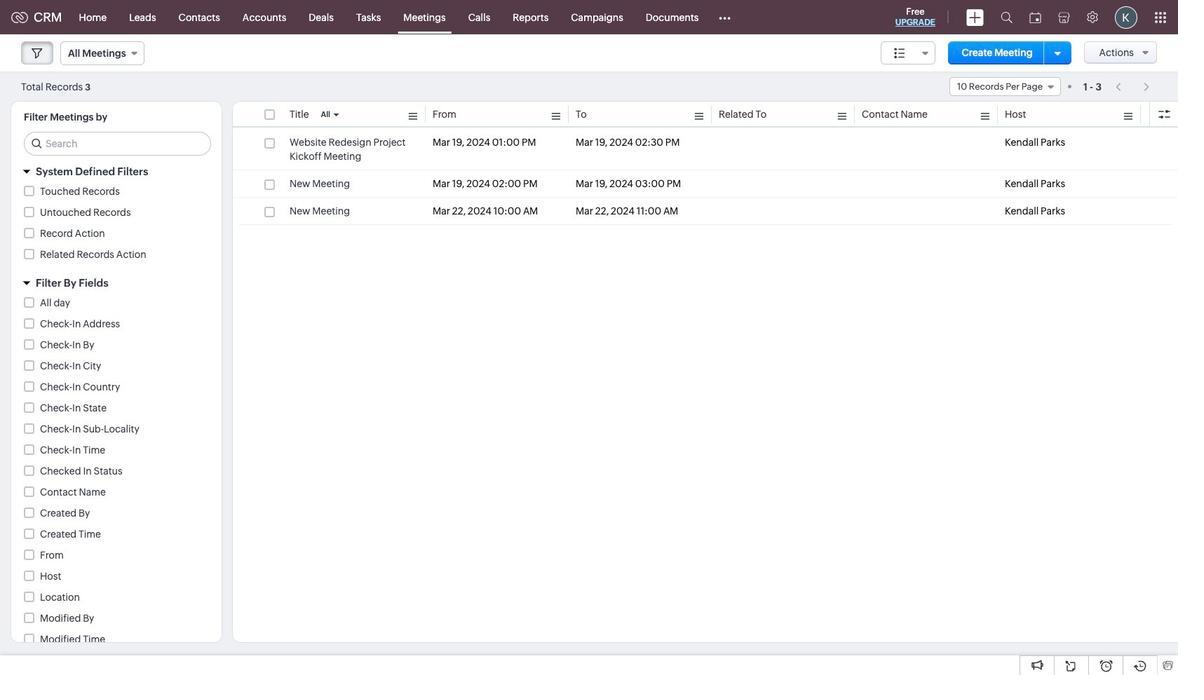 Task type: describe. For each thing, give the bounding box(es) containing it.
logo image
[[11, 12, 28, 23]]

none field size
[[881, 41, 935, 65]]

search image
[[1001, 11, 1013, 23]]

Other Modules field
[[710, 6, 740, 28]]

create menu image
[[966, 9, 984, 26]]

Search text field
[[25, 133, 210, 155]]

calendar image
[[1030, 12, 1041, 23]]



Task type: locate. For each thing, give the bounding box(es) containing it.
profile element
[[1107, 0, 1146, 34]]

navigation
[[1109, 76, 1157, 97]]

size image
[[894, 47, 905, 60]]

row group
[[233, 129, 1178, 225]]

None field
[[60, 41, 144, 65], [881, 41, 935, 65], [950, 77, 1061, 96], [60, 41, 144, 65], [950, 77, 1061, 96]]

create menu element
[[958, 0, 992, 34]]

search element
[[992, 0, 1021, 34]]

profile image
[[1115, 6, 1137, 28]]



Task type: vqa. For each thing, say whether or not it's contained in the screenshot.
Create Menu ELEMENT
yes



